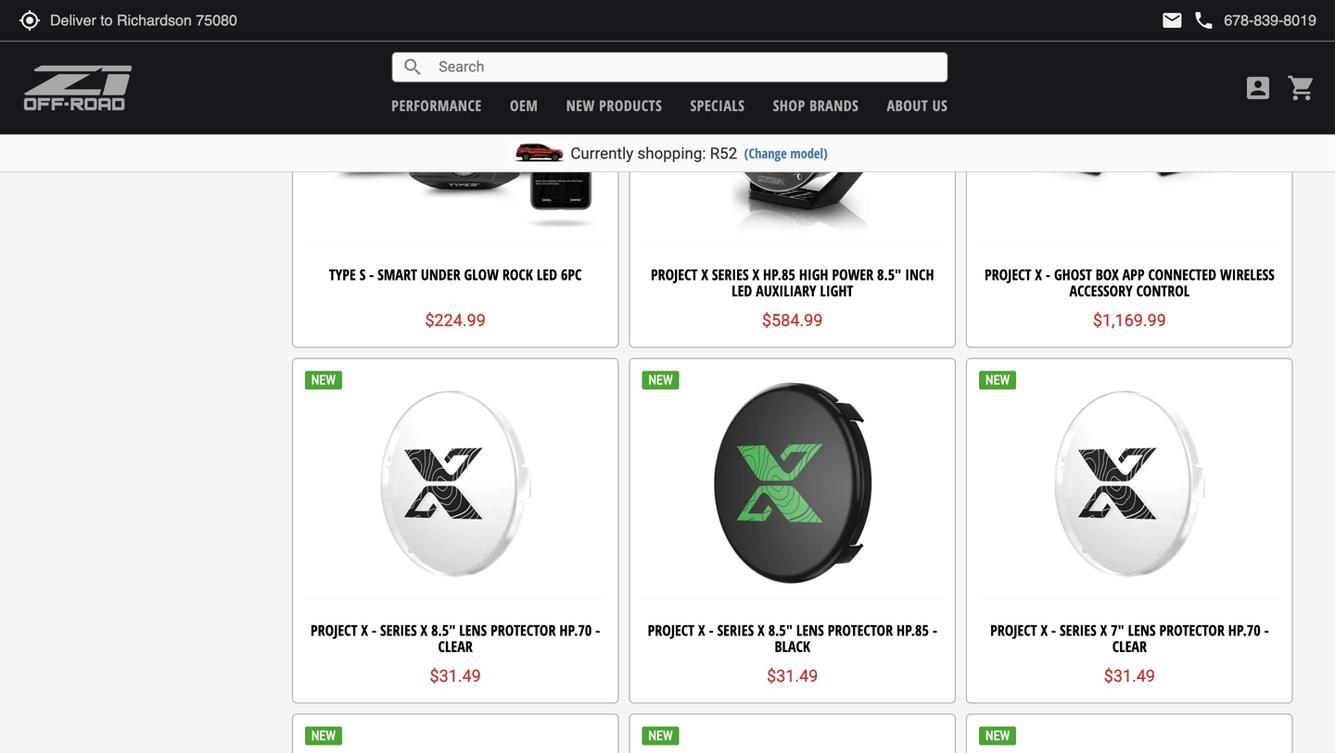 Task type: locate. For each thing, give the bounding box(es) containing it.
model)
[[790, 144, 828, 162]]

ghost
[[1054, 264, 1092, 284]]

project
[[651, 264, 698, 284], [985, 264, 1031, 284], [311, 621, 357, 641], [648, 621, 695, 641], [990, 621, 1037, 641]]

lens
[[459, 621, 487, 641], [796, 621, 824, 641], [1128, 621, 1156, 641]]

2 protector from the left
[[828, 621, 893, 641]]

protector inside project x - series x 8.5" lens protector hp.85 - black
[[828, 621, 893, 641]]

power
[[832, 264, 873, 284]]

0 horizontal spatial protector
[[491, 621, 556, 641]]

rock
[[502, 264, 533, 284]]

hp.70 inside project x - series x 7" lens protector hp.70 - clear
[[1228, 621, 1261, 641]]

performance link
[[392, 95, 482, 115]]

protector inside project x - series x 8.5" lens protector hp.70 - clear
[[491, 621, 556, 641]]

8.5"
[[877, 264, 901, 284], [431, 621, 456, 641], [768, 621, 793, 641]]

my_location
[[19, 9, 41, 32]]

1 protector from the left
[[491, 621, 556, 641]]

8.5" for project x - series x 8.5" lens protector hp.70 - clear
[[431, 621, 456, 641]]

2 $31.49 from the left
[[767, 667, 818, 687]]

clear for 7"
[[1112, 637, 1147, 657]]

project inside project x series x hp.85 high power 8.5" inch led auxiliary light
[[651, 264, 698, 284]]

3 protector from the left
[[1159, 621, 1225, 641]]

2 horizontal spatial lens
[[1128, 621, 1156, 641]]

2 lens from the left
[[796, 621, 824, 641]]

$31.49 down black
[[767, 667, 818, 687]]

series for project x - series x 7" lens protector hp.70 - clear
[[1060, 621, 1097, 641]]

$31.49 for project x - series x 8.5" lens protector hp.85 - black
[[767, 667, 818, 687]]

0 horizontal spatial hp.85
[[763, 264, 795, 284]]

lens inside project x - series x 7" lens protector hp.70 - clear
[[1128, 621, 1156, 641]]

currently shopping: r52 (change model)
[[571, 144, 828, 163]]

1 horizontal spatial $31.49
[[767, 667, 818, 687]]

2 clear from the left
[[1112, 637, 1147, 657]]

1 horizontal spatial hp.70
[[1228, 621, 1261, 641]]

1 clear from the left
[[438, 637, 473, 657]]

2 horizontal spatial $31.49
[[1104, 667, 1155, 687]]

protector
[[491, 621, 556, 641], [828, 621, 893, 641], [1159, 621, 1225, 641]]

(change
[[744, 144, 787, 162]]

clear inside project x - series x 7" lens protector hp.70 - clear
[[1112, 637, 1147, 657]]

specials
[[690, 95, 745, 115]]

1 horizontal spatial protector
[[828, 621, 893, 641]]

project inside project x - ghost box app connected wireless accessory control
[[985, 264, 1031, 284]]

search
[[402, 56, 424, 78]]

0 vertical spatial hp.85
[[763, 264, 795, 284]]

series
[[712, 264, 749, 284], [380, 621, 417, 641], [717, 621, 754, 641], [1060, 621, 1097, 641]]

series inside project x - series x 8.5" lens protector hp.70 - clear
[[380, 621, 417, 641]]

project inside project x - series x 7" lens protector hp.70 - clear
[[990, 621, 1037, 641]]

lens inside project x - series x 8.5" lens protector hp.85 - black
[[796, 621, 824, 641]]

series inside project x - series x 8.5" lens protector hp.85 - black
[[717, 621, 754, 641]]

1 hp.70 from the left
[[559, 621, 592, 641]]

x inside project x - ghost box app connected wireless accessory control
[[1035, 264, 1042, 284]]

wireless
[[1220, 264, 1275, 284]]

mail
[[1161, 9, 1183, 32]]

hp.70 for project x - series x 8.5" lens protector hp.70 - clear
[[559, 621, 592, 641]]

led
[[537, 264, 557, 284]]

0 horizontal spatial hp.70
[[559, 621, 592, 641]]

hp.70
[[559, 621, 592, 641], [1228, 621, 1261, 641]]

-
[[369, 264, 374, 284], [1046, 264, 1050, 284], [372, 621, 376, 641], [595, 621, 600, 641], [709, 621, 714, 641], [933, 621, 937, 641], [1051, 621, 1056, 641], [1264, 621, 1269, 641]]

project inside project x - series x 8.5" lens protector hp.85 - black
[[648, 621, 695, 641]]

hp.70 for project x - series x 7" lens protector hp.70 - clear
[[1228, 621, 1261, 641]]

x
[[701, 264, 708, 284], [752, 264, 759, 284], [1035, 264, 1042, 284], [361, 621, 368, 641], [421, 621, 428, 641], [698, 621, 705, 641], [758, 621, 765, 641], [1041, 621, 1048, 641], [1100, 621, 1107, 641]]

project x - ghost box app connected wireless accessory control
[[985, 264, 1275, 301]]

1 horizontal spatial hp.85
[[897, 621, 929, 641]]

project inside project x - series x 8.5" lens protector hp.70 - clear
[[311, 621, 357, 641]]

protector inside project x - series x 7" lens protector hp.70 - clear
[[1159, 621, 1225, 641]]

0 horizontal spatial clear
[[438, 637, 473, 657]]

$31.49 down project x - series x 7" lens protector hp.70 - clear
[[1104, 667, 1155, 687]]

2 horizontal spatial protector
[[1159, 621, 1225, 641]]

1 $31.49 from the left
[[430, 667, 481, 687]]

0 horizontal spatial $31.49
[[430, 667, 481, 687]]

1 horizontal spatial 8.5"
[[768, 621, 793, 641]]

clear
[[438, 637, 473, 657], [1112, 637, 1147, 657]]

series for project x - series x 8.5" lens protector hp.85 - black
[[717, 621, 754, 641]]

1 horizontal spatial clear
[[1112, 637, 1147, 657]]

project x series x hp.85 high power 8.5" inch led auxiliary light
[[651, 264, 934, 301]]

type s - smart under glow rock led 6pc
[[329, 264, 582, 284]]

oem
[[510, 95, 538, 115]]

0 horizontal spatial 8.5"
[[431, 621, 456, 641]]

lens for project x - series x 8.5" lens protector hp.70 - clear
[[459, 621, 487, 641]]

series inside project x - series x 7" lens protector hp.70 - clear
[[1060, 621, 1097, 641]]

8.5" inside project x - series x 8.5" lens protector hp.85 - black
[[768, 621, 793, 641]]

hp.85 inside project x - series x 8.5" lens protector hp.85 - black
[[897, 621, 929, 641]]

project x - series x 8.5" lens protector hp.85 - black
[[648, 621, 937, 657]]

8.5" inside project x series x hp.85 high power 8.5" inch led auxiliary light
[[877, 264, 901, 284]]

high
[[799, 264, 828, 284]]

8.5" inside project x - series x 8.5" lens protector hp.70 - clear
[[431, 621, 456, 641]]

1 horizontal spatial lens
[[796, 621, 824, 641]]

2 hp.70 from the left
[[1228, 621, 1261, 641]]

2 horizontal spatial 8.5"
[[877, 264, 901, 284]]

new
[[566, 95, 595, 115]]

shopping_cart
[[1287, 73, 1317, 103]]

1 vertical spatial hp.85
[[897, 621, 929, 641]]

lens inside project x - series x 8.5" lens protector hp.70 - clear
[[459, 621, 487, 641]]

hp.70 inside project x - series x 8.5" lens protector hp.70 - clear
[[559, 621, 592, 641]]

smart
[[378, 264, 417, 284]]

project x - series x 8.5" lens protector hp.70 - clear
[[311, 621, 600, 657]]

control
[[1136, 281, 1190, 301]]

shop brands link
[[773, 95, 859, 115]]

1 lens from the left
[[459, 621, 487, 641]]

lens for project x - series x 7" lens protector hp.70 - clear
[[1128, 621, 1156, 641]]

project for project x - series x 8.5" lens protector hp.85 - black
[[648, 621, 695, 641]]

project for project x - ghost box app connected wireless accessory control
[[985, 264, 1031, 284]]

account_box link
[[1239, 73, 1278, 103]]

0 horizontal spatial lens
[[459, 621, 487, 641]]

$31.49 down project x - series x 8.5" lens protector hp.70 - clear
[[430, 667, 481, 687]]

hp.85
[[763, 264, 795, 284], [897, 621, 929, 641]]

app
[[1122, 264, 1145, 284]]

7"
[[1111, 621, 1124, 641]]

3 $31.49 from the left
[[1104, 667, 1155, 687]]

3 lens from the left
[[1128, 621, 1156, 641]]

- inside project x - ghost box app connected wireless accessory control
[[1046, 264, 1050, 284]]

clear inside project x - series x 8.5" lens protector hp.70 - clear
[[438, 637, 473, 657]]

currently
[[571, 144, 633, 163]]

connected
[[1148, 264, 1216, 284]]

$31.49
[[430, 667, 481, 687], [767, 667, 818, 687], [1104, 667, 1155, 687]]

hp.85 inside project x series x hp.85 high power 8.5" inch led auxiliary light
[[763, 264, 795, 284]]



Task type: vqa. For each thing, say whether or not it's contained in the screenshot.
or in the LED Pods: Morimoto 4Banger HXB or NCS A-Pillar Setups: Yes Universal Mount Setups: Yes Flush Mount Setups: No Fog Light Setups: No
no



Task type: describe. For each thing, give the bounding box(es) containing it.
mail link
[[1161, 9, 1183, 32]]

type
[[329, 264, 356, 284]]

lens for project x - series x 8.5" lens protector hp.85 - black
[[796, 621, 824, 641]]

glow
[[464, 264, 499, 284]]

brands
[[809, 95, 859, 115]]

black
[[775, 637, 810, 657]]

box
[[1096, 264, 1119, 284]]

light
[[820, 281, 853, 301]]

products
[[599, 95, 662, 115]]

about us
[[887, 95, 948, 115]]

project for project x - series x 8.5" lens protector hp.70 - clear
[[311, 621, 357, 641]]

mail phone
[[1161, 9, 1215, 32]]

series for project x - series x 8.5" lens protector hp.70 - clear
[[380, 621, 417, 641]]

led
[[732, 281, 752, 301]]

inch
[[905, 264, 934, 284]]

about us link
[[887, 95, 948, 115]]

8.5" for project x - series x 8.5" lens protector hp.85 - black
[[768, 621, 793, 641]]

about
[[887, 95, 928, 115]]

protector for project x - series x 7" lens protector hp.70 - clear
[[1159, 621, 1225, 641]]

protector for project x - series x 8.5" lens protector hp.85 - black
[[828, 621, 893, 641]]

account_box
[[1243, 73, 1273, 103]]

6pc
[[561, 264, 582, 284]]

(change model) link
[[744, 144, 828, 162]]

r52
[[710, 144, 737, 163]]

clear for 8.5"
[[438, 637, 473, 657]]

$224.99
[[425, 311, 486, 331]]

series inside project x series x hp.85 high power 8.5" inch led auxiliary light
[[712, 264, 749, 284]]

new products link
[[566, 95, 662, 115]]

auxiliary
[[756, 281, 816, 301]]

project for project x series x hp.85 high power 8.5" inch led auxiliary light
[[651, 264, 698, 284]]

$31.49 for project x - series x 7" lens protector hp.70 - clear
[[1104, 667, 1155, 687]]

shop
[[773, 95, 805, 115]]

us
[[932, 95, 948, 115]]

shopping:
[[637, 144, 706, 163]]

protector for project x - series x 8.5" lens protector hp.70 - clear
[[491, 621, 556, 641]]

specials link
[[690, 95, 745, 115]]

Search search field
[[424, 53, 947, 82]]

$31.49 for project x - series x 8.5" lens protector hp.70 - clear
[[430, 667, 481, 687]]

project for project x - series x 7" lens protector hp.70 - clear
[[990, 621, 1037, 641]]

accessory
[[1069, 281, 1133, 301]]

performance
[[392, 95, 482, 115]]

z1 motorsports logo image
[[23, 65, 133, 111]]

$1,169.99
[[1093, 311, 1166, 331]]

shop brands
[[773, 95, 859, 115]]

shopping_cart link
[[1282, 73, 1317, 103]]

oem link
[[510, 95, 538, 115]]

phone link
[[1193, 9, 1317, 32]]

phone
[[1193, 9, 1215, 32]]

s
[[359, 264, 366, 284]]

project x - series x 7" lens protector hp.70 - clear
[[990, 621, 1269, 657]]

under
[[421, 264, 460, 284]]

$584.99
[[762, 311, 823, 331]]

new products
[[566, 95, 662, 115]]



